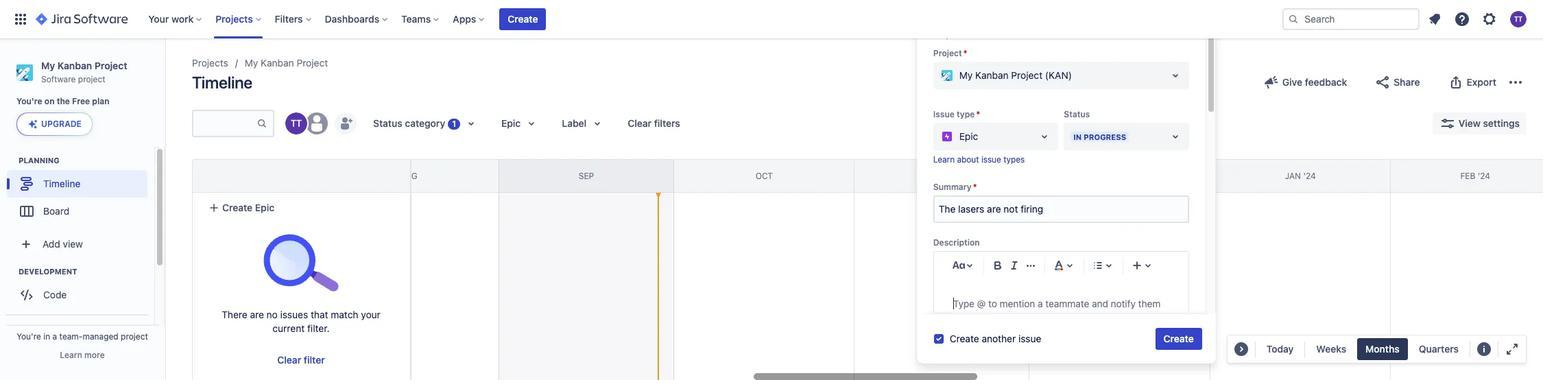 Task type: describe. For each thing, give the bounding box(es) containing it.
free
[[72, 96, 90, 106]]

teams
[[401, 13, 431, 25]]

work
[[171, 13, 194, 25]]

add view
[[43, 238, 83, 250]]

give feedback button
[[1255, 71, 1356, 93]]

oct
[[756, 171, 773, 181]]

feedback
[[1305, 76, 1347, 88]]

clear filters button
[[620, 113, 689, 134]]

sep
[[579, 171, 594, 181]]

today button
[[1259, 338, 1302, 360]]

on
[[44, 96, 55, 106]]

code
[[43, 289, 67, 300]]

lists image
[[1090, 257, 1106, 273]]

my kanban project
[[245, 57, 328, 69]]

my kanban project software project
[[41, 60, 127, 84]]

notifications image
[[1427, 11, 1443, 27]]

export
[[1467, 76, 1497, 88]]

clear filter
[[277, 354, 325, 366]]

kanban for my kanban project
[[261, 57, 294, 69]]

view
[[1459, 117, 1481, 129]]

'24 for jan '24
[[1304, 171, 1316, 181]]

1 vertical spatial create button
[[1156, 328, 1202, 350]]

development
[[19, 267, 77, 276]]

plan
[[92, 96, 109, 106]]

* right 'asterisk'
[[1104, 29, 1108, 40]]

your work
[[148, 13, 194, 25]]

legend image
[[1476, 341, 1493, 357]]

dashboards button
[[321, 8, 393, 30]]

create inside button
[[222, 202, 253, 213]]

status category button
[[365, 113, 488, 134]]

clear filters
[[628, 117, 680, 129]]

months
[[1366, 343, 1400, 355]]

* right type
[[976, 109, 980, 119]]

that
[[311, 309, 328, 320]]

share button
[[1367, 71, 1429, 93]]

summary
[[933, 182, 972, 192]]

types
[[1004, 154, 1025, 165]]

more formatting image
[[1023, 257, 1039, 273]]

kanban for my kanban project (kan)
[[975, 69, 1009, 81]]

issue for another
[[1019, 333, 1042, 344]]

more
[[84, 350, 105, 360]]

filter
[[304, 354, 325, 366]]

asterisk
[[1070, 29, 1100, 40]]

filters button
[[271, 8, 317, 30]]

summary *
[[933, 182, 977, 192]]

add
[[43, 238, 60, 250]]

marked
[[1008, 29, 1037, 40]]

feb
[[1461, 171, 1476, 181]]

dashboards
[[325, 13, 379, 25]]

create epic
[[222, 202, 274, 213]]

type
[[957, 109, 975, 119]]

code link
[[7, 281, 147, 309]]

project for my kanban project
[[297, 57, 328, 69]]

create another issue
[[950, 333, 1042, 344]]

my kanban project (kan)
[[959, 69, 1072, 81]]

are inside there are no issues that match your current filter.
[[250, 309, 264, 320]]

your
[[148, 13, 169, 25]]

planning
[[19, 156, 60, 165]]

clear filter button
[[269, 349, 333, 371]]

progress
[[1084, 132, 1126, 141]]

current
[[273, 322, 305, 334]]

Search field
[[1283, 8, 1420, 30]]

view settings
[[1459, 117, 1520, 129]]

open image for my kanban project (kan)
[[1167, 67, 1184, 84]]

projects button
[[211, 8, 267, 30]]

feb '24
[[1461, 171, 1491, 181]]

you're for you're on the free plan
[[16, 96, 42, 106]]

nov
[[933, 171, 951, 181]]

issues
[[280, 309, 308, 320]]

(kan)
[[1045, 69, 1072, 81]]

about
[[957, 154, 979, 165]]

learn more
[[60, 350, 105, 360]]

Description - Main content area, start typing to enter text. text field
[[953, 295, 1169, 328]]

kanban for my kanban project software project
[[57, 60, 92, 71]]

weeks
[[1317, 343, 1347, 355]]

my kanban project link
[[245, 55, 328, 71]]

sidebar navigation image
[[150, 55, 180, 82]]

settings
[[1483, 117, 1520, 129]]

board link
[[7, 198, 147, 225]]

timeline inside timeline link
[[43, 178, 80, 189]]

settings image
[[1482, 11, 1498, 27]]

projects link
[[192, 55, 228, 71]]

view settings button
[[1433, 113, 1527, 134]]

a
[[53, 331, 57, 342]]

help image
[[1454, 11, 1471, 27]]



Task type: locate. For each thing, give the bounding box(es) containing it.
1 horizontal spatial clear
[[628, 117, 652, 129]]

open image for epic
[[1037, 128, 1053, 145]]

0 vertical spatial you're
[[16, 96, 42, 106]]

no
[[267, 309, 278, 320]]

learn inside button
[[60, 350, 82, 360]]

give
[[1283, 76, 1303, 88]]

'24 right feb
[[1478, 171, 1491, 181]]

export icon image
[[1448, 74, 1464, 91]]

with
[[1040, 29, 1056, 40]]

0 vertical spatial clear
[[628, 117, 652, 129]]

are
[[994, 29, 1006, 40], [250, 309, 264, 320]]

* right summary
[[973, 182, 977, 192]]

0 vertical spatial project
[[78, 74, 105, 84]]

you're in a team-managed project
[[17, 331, 148, 342]]

italic ⌘i image
[[1006, 257, 1023, 273]]

issue left types
[[982, 154, 1001, 165]]

required
[[933, 29, 968, 40]]

0 vertical spatial epic
[[959, 130, 978, 142]]

1 horizontal spatial timeline
[[192, 73, 252, 92]]

0 horizontal spatial status
[[373, 117, 403, 129]]

clear for clear filter
[[277, 354, 301, 366]]

unassigned image
[[306, 113, 328, 134]]

None text field
[[935, 197, 1188, 221]]

1 vertical spatial learn
[[60, 350, 82, 360]]

my for my kanban project software project
[[41, 60, 55, 71]]

filters
[[654, 117, 680, 129]]

1 horizontal spatial learn
[[933, 154, 955, 165]]

projects for projects dropdown button
[[216, 13, 253, 25]]

banner
[[0, 0, 1543, 38]]

match
[[331, 309, 358, 320]]

status up in
[[1064, 109, 1090, 119]]

jira software image
[[36, 11, 128, 27], [36, 11, 128, 27]]

2 '24 from the left
[[1478, 171, 1491, 181]]

filters
[[275, 13, 303, 25]]

timeline up board
[[43, 178, 80, 189]]

0 horizontal spatial project
[[78, 74, 105, 84]]

* down required
[[964, 48, 968, 58]]

upgrade
[[41, 119, 82, 129]]

1 '24 from the left
[[1304, 171, 1316, 181]]

0 horizontal spatial learn
[[60, 350, 82, 360]]

view
[[63, 238, 83, 250]]

required fields are marked with an asterisk *
[[933, 29, 1108, 40]]

0 horizontal spatial kanban
[[57, 60, 92, 71]]

there are no issues that match your current filter.
[[222, 309, 381, 334]]

1 you're from the top
[[16, 96, 42, 106]]

projects up the projects link
[[216, 13, 253, 25]]

another
[[982, 333, 1016, 344]]

export button
[[1440, 71, 1505, 93]]

you're on the free plan
[[16, 96, 109, 106]]

0 vertical spatial timeline
[[192, 73, 252, 92]]

clear for clear filters
[[628, 117, 652, 129]]

0 horizontal spatial issue
[[982, 154, 1001, 165]]

1 vertical spatial epic
[[255, 202, 274, 213]]

kanban inside my kanban project software project
[[57, 60, 92, 71]]

create button inside primary element
[[500, 8, 546, 30]]

terry turtle image
[[285, 113, 307, 134]]

0 vertical spatial learn
[[933, 154, 955, 165]]

are right fields
[[994, 29, 1006, 40]]

weeks button
[[1308, 338, 1355, 360]]

1 horizontal spatial issue
[[1019, 333, 1042, 344]]

1 horizontal spatial my
[[245, 57, 258, 69]]

1 horizontal spatial are
[[994, 29, 1006, 40]]

0 vertical spatial projects
[[216, 13, 253, 25]]

status category
[[373, 117, 445, 129]]

board
[[43, 205, 69, 217]]

1 vertical spatial you're
[[17, 331, 41, 342]]

status left category
[[373, 117, 403, 129]]

your
[[361, 309, 381, 320]]

1 horizontal spatial epic
[[959, 130, 978, 142]]

share
[[1394, 76, 1420, 88]]

kanban up software
[[57, 60, 92, 71]]

you're left in
[[17, 331, 41, 342]]

1 horizontal spatial create button
[[1156, 328, 1202, 350]]

status inside dropdown button
[[373, 117, 403, 129]]

status
[[1064, 109, 1090, 119], [373, 117, 403, 129]]

learn more button
[[60, 350, 105, 361]]

managed
[[83, 331, 118, 342]]

project down filters dropdown button
[[297, 57, 328, 69]]

my for my kanban project (kan)
[[959, 69, 973, 81]]

project for my kanban project (kan)
[[1011, 69, 1043, 81]]

0 horizontal spatial timeline
[[43, 178, 80, 189]]

1 horizontal spatial project
[[121, 331, 148, 342]]

1 horizontal spatial status
[[1064, 109, 1090, 119]]

1 vertical spatial timeline
[[43, 178, 80, 189]]

jan
[[1285, 171, 1301, 181]]

projects for the projects link
[[192, 57, 228, 69]]

project inside my kanban project software project
[[94, 60, 127, 71]]

0 horizontal spatial '24
[[1304, 171, 1316, 181]]

give feedback
[[1283, 76, 1347, 88]]

planning group
[[7, 155, 154, 229]]

my down the project *
[[959, 69, 973, 81]]

learn for learn about issue types
[[933, 154, 955, 165]]

learn down team-
[[60, 350, 82, 360]]

0 vertical spatial issue
[[982, 154, 1001, 165]]

'24 for feb '24
[[1478, 171, 1491, 181]]

banner containing your work
[[0, 0, 1543, 38]]

my right the projects link
[[245, 57, 258, 69]]

an
[[1058, 29, 1067, 40]]

learn for learn more
[[60, 350, 82, 360]]

are left no
[[250, 309, 264, 320]]

learn
[[933, 154, 955, 165], [60, 350, 82, 360]]

status for status
[[1064, 109, 1090, 119]]

you're for you're in a team-managed project
[[17, 331, 41, 342]]

you're left on
[[16, 96, 42, 106]]

0 horizontal spatial are
[[250, 309, 264, 320]]

1 horizontal spatial '24
[[1478, 171, 1491, 181]]

issue for about
[[982, 154, 1001, 165]]

development image
[[2, 264, 19, 280]]

teams button
[[397, 8, 445, 30]]

view settings image
[[1440, 115, 1456, 132]]

2 horizontal spatial kanban
[[975, 69, 1009, 81]]

issue type *
[[933, 109, 980, 119]]

timeline down the projects link
[[192, 73, 252, 92]]

0 vertical spatial create button
[[500, 8, 546, 30]]

project up plan
[[78, 74, 105, 84]]

project
[[933, 48, 962, 58], [297, 57, 328, 69], [94, 60, 127, 71], [1011, 69, 1043, 81]]

my for my kanban project
[[245, 57, 258, 69]]

months button
[[1358, 338, 1408, 360]]

project down required
[[933, 48, 962, 58]]

in progress
[[1074, 132, 1126, 141]]

primary element
[[8, 0, 1283, 38]]

appswitcher icon image
[[12, 11, 29, 27]]

0 vertical spatial are
[[994, 29, 1006, 40]]

kanban
[[261, 57, 294, 69], [57, 60, 92, 71], [975, 69, 1009, 81]]

description
[[933, 237, 980, 247]]

0 horizontal spatial my
[[41, 60, 55, 71]]

in
[[43, 331, 50, 342]]

epic inside button
[[255, 202, 274, 213]]

jan '24
[[1285, 171, 1316, 181]]

create button
[[500, 8, 546, 30], [1156, 328, 1202, 350]]

clear left filter
[[277, 354, 301, 366]]

clear inside "button"
[[277, 354, 301, 366]]

add view button
[[8, 231, 146, 258]]

your profile and settings image
[[1511, 11, 1527, 27]]

open image
[[1167, 67, 1184, 84], [1037, 128, 1053, 145], [1167, 128, 1184, 145]]

kanban down fields
[[975, 69, 1009, 81]]

category
[[405, 117, 445, 129]]

2 horizontal spatial my
[[959, 69, 973, 81]]

0 horizontal spatial clear
[[277, 354, 301, 366]]

project right managed
[[121, 331, 148, 342]]

bold ⌘b image
[[990, 257, 1006, 273]]

there
[[222, 309, 247, 320]]

learn about issue types
[[933, 154, 1025, 165]]

1 vertical spatial issue
[[1019, 333, 1042, 344]]

filter.
[[307, 322, 330, 334]]

1 horizontal spatial kanban
[[261, 57, 294, 69]]

development group
[[7, 266, 154, 313]]

'24 right jan
[[1304, 171, 1316, 181]]

my inside my kanban project software project
[[41, 60, 55, 71]]

your work button
[[144, 8, 207, 30]]

team-
[[59, 331, 83, 342]]

the
[[57, 96, 70, 106]]

0 horizontal spatial create button
[[500, 8, 546, 30]]

issue right the another
[[1019, 333, 1042, 344]]

project *
[[933, 48, 968, 58]]

1 vertical spatial are
[[250, 309, 264, 320]]

search image
[[1288, 14, 1299, 25]]

kanban down 'filters' on the left top of the page
[[261, 57, 294, 69]]

status for status category
[[373, 117, 403, 129]]

project for my kanban project software project
[[94, 60, 127, 71]]

my up software
[[41, 60, 55, 71]]

quarters
[[1419, 343, 1459, 355]]

enter full screen image
[[1504, 341, 1521, 357]]

learn about issue types link
[[933, 154, 1025, 165]]

fields
[[970, 29, 992, 40]]

upgrade button
[[17, 113, 92, 135]]

project inside my kanban project software project
[[78, 74, 105, 84]]

project up plan
[[94, 60, 127, 71]]

projects inside dropdown button
[[216, 13, 253, 25]]

create epic button
[[200, 196, 402, 220]]

planning image
[[2, 153, 19, 169]]

project left (kan)
[[1011, 69, 1043, 81]]

today
[[1267, 343, 1294, 355]]

2 you're from the top
[[17, 331, 41, 342]]

1 vertical spatial clear
[[277, 354, 301, 366]]

learn up nov
[[933, 154, 955, 165]]

create inside primary element
[[508, 13, 538, 25]]

*
[[1104, 29, 1108, 40], [964, 48, 968, 58], [976, 109, 980, 119], [973, 182, 977, 192]]

issue
[[982, 154, 1001, 165], [1019, 333, 1042, 344]]

0 horizontal spatial epic
[[255, 202, 274, 213]]

clear inside button
[[628, 117, 652, 129]]

issue
[[933, 109, 955, 119]]

add people image
[[338, 115, 354, 132]]

1 vertical spatial project
[[121, 331, 148, 342]]

clear left filters
[[628, 117, 652, 129]]

Search timeline text field
[[193, 111, 257, 136]]

software
[[41, 74, 76, 84]]

in
[[1074, 132, 1082, 141]]

1 vertical spatial projects
[[192, 57, 228, 69]]

project
[[78, 74, 105, 84], [121, 331, 148, 342]]

projects right "sidebar navigation" image
[[192, 57, 228, 69]]

share image
[[1375, 74, 1391, 91]]

text styles image
[[951, 257, 967, 273]]



Task type: vqa. For each thing, say whether or not it's contained in the screenshot.
Add View
yes



